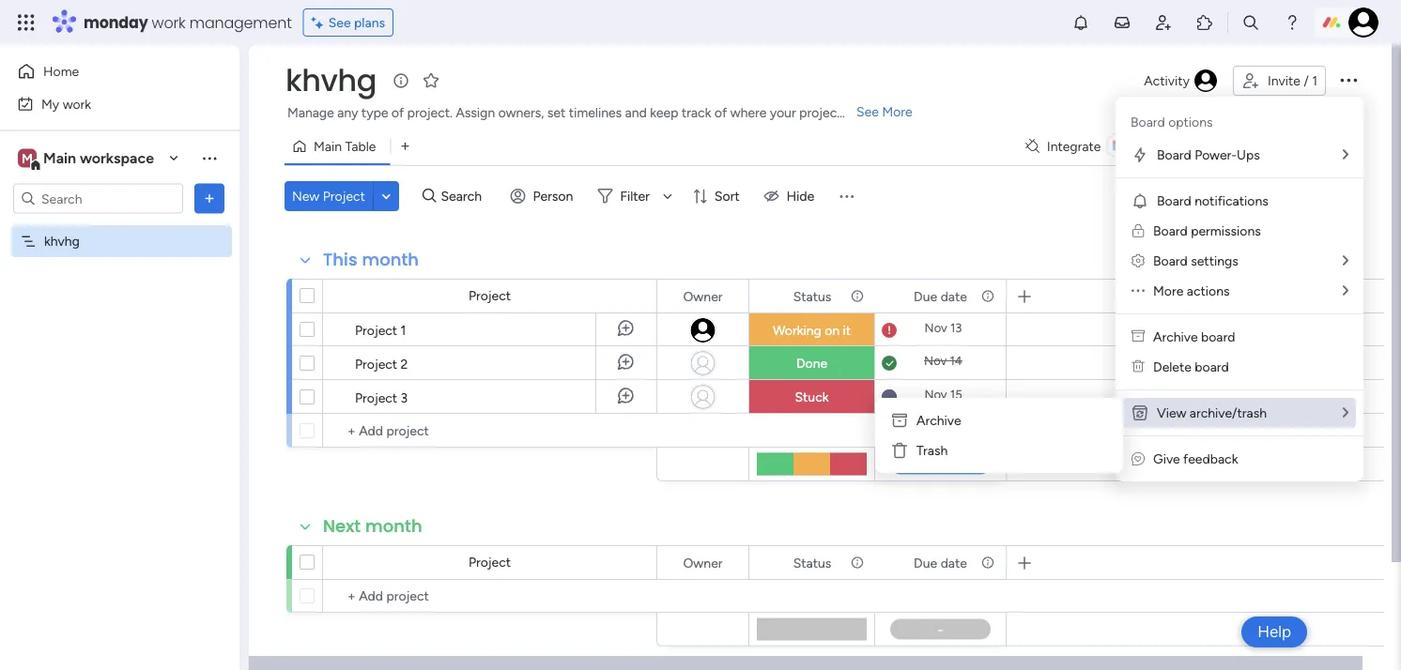 Task type: locate. For each thing, give the bounding box(es) containing it.
options
[[1169, 114, 1214, 130]]

more right more dots image
[[1154, 283, 1184, 299]]

board for board settings
[[1154, 253, 1188, 269]]

2 due from the top
[[914, 555, 938, 571]]

settings
[[1192, 253, 1239, 269]]

1 horizontal spatial work
[[152, 12, 186, 33]]

see right project
[[857, 104, 879, 120]]

any
[[338, 105, 358, 121]]

see more
[[857, 104, 913, 120]]

work for monday
[[152, 12, 186, 33]]

due for second due date "field" from the bottom
[[914, 288, 938, 304]]

nov left 13
[[925, 321, 948, 336]]

delete board
[[1154, 359, 1230, 375]]

nov
[[925, 321, 948, 336], [925, 354, 947, 369], [925, 388, 948, 403]]

month right next
[[365, 515, 423, 539]]

workspace image
[[18, 148, 37, 169]]

board right the board notifications icon
[[1158, 193, 1192, 209]]

month right this
[[362, 248, 419, 272]]

of right "track"
[[715, 105, 727, 121]]

1
[[1313, 73, 1318, 89], [401, 322, 406, 338]]

project
[[323, 188, 365, 204], [469, 288, 511, 304], [355, 322, 398, 338], [355, 356, 398, 372], [355, 390, 398, 406], [469, 555, 511, 571]]

0 vertical spatial archive
[[1154, 329, 1199, 345]]

menu containing board options
[[1116, 97, 1364, 482]]

0 horizontal spatial of
[[392, 105, 404, 121]]

ups
[[1238, 147, 1261, 163]]

khvhg down search in workspace field
[[44, 234, 80, 249]]

main
[[314, 139, 342, 155], [43, 149, 76, 167]]

1 vertical spatial archive
[[917, 413, 962, 429]]

+ Add project text field
[[333, 420, 648, 443]]

1 up '2'
[[401, 322, 406, 338]]

board up delete board at bottom right
[[1202, 329, 1236, 345]]

hide
[[787, 188, 815, 204]]

Owner field
[[679, 286, 728, 307], [679, 553, 728, 574]]

work right the my
[[63, 96, 91, 112]]

khvhg up any
[[286, 60, 377, 101]]

2 list arrow image from the top
[[1344, 284, 1349, 298]]

1 due date field from the top
[[910, 286, 972, 307]]

track
[[682, 105, 712, 121]]

v2 done deadline image
[[882, 355, 897, 373]]

1 vertical spatial list arrow image
[[1344, 284, 1349, 298]]

working
[[773, 323, 822, 339]]

1 owner from the top
[[684, 288, 723, 304]]

more actions
[[1154, 283, 1230, 299]]

2 vertical spatial list arrow image
[[1344, 406, 1349, 420]]

column information image for second status field from the bottom of the page
[[850, 289, 865, 304]]

filter
[[621, 188, 650, 204]]

1 vertical spatial due
[[914, 555, 938, 571]]

main left table
[[314, 139, 342, 155]]

stuck
[[795, 389, 829, 405]]

This month field
[[319, 248, 424, 273]]

see inside button
[[329, 15, 351, 31]]

status
[[794, 288, 832, 304], [794, 555, 832, 571]]

1 horizontal spatial main
[[314, 139, 342, 155]]

0 vertical spatial status field
[[789, 286, 837, 307]]

arrow down image
[[657, 185, 679, 208]]

notifications image
[[1072, 13, 1091, 32]]

1 vertical spatial due date field
[[910, 553, 972, 574]]

0 vertical spatial board
[[1202, 329, 1236, 345]]

board right dapulse admin menu image
[[1154, 253, 1188, 269]]

type
[[362, 105, 389, 121]]

archive up delete
[[1154, 329, 1199, 345]]

of right type
[[392, 105, 404, 121]]

1 vertical spatial month
[[365, 515, 423, 539]]

more
[[883, 104, 913, 120], [1154, 283, 1184, 299]]

see
[[329, 15, 351, 31], [857, 104, 879, 120]]

main workspace
[[43, 149, 154, 167]]

manage any type of project. assign owners, set timelines and keep track of where your project stands.
[[288, 105, 887, 121]]

0 vertical spatial 1
[[1313, 73, 1318, 89]]

Search in workspace field
[[39, 188, 157, 210]]

Status field
[[789, 286, 837, 307], [789, 553, 837, 574]]

2 status from the top
[[794, 555, 832, 571]]

1 date from the top
[[941, 288, 968, 304]]

0 vertical spatial status
[[794, 288, 832, 304]]

1 vertical spatial status field
[[789, 553, 837, 574]]

work
[[152, 12, 186, 33], [63, 96, 91, 112]]

2 vertical spatial nov
[[925, 388, 948, 403]]

main inside button
[[314, 139, 342, 155]]

1 vertical spatial khvhg
[[44, 234, 80, 249]]

board down archive board
[[1196, 359, 1230, 375]]

0 horizontal spatial more
[[883, 104, 913, 120]]

1 vertical spatial nov
[[925, 354, 947, 369]]

work for my
[[63, 96, 91, 112]]

v2 permission outline image
[[1133, 223, 1145, 239]]

0 horizontal spatial main
[[43, 149, 76, 167]]

0 vertical spatial work
[[152, 12, 186, 33]]

monday
[[84, 12, 148, 33]]

collapse board header image
[[1345, 139, 1360, 154]]

my work
[[41, 96, 91, 112]]

1 status field from the top
[[789, 286, 837, 307]]

khvhg list box
[[0, 222, 240, 511]]

work right monday
[[152, 12, 186, 33]]

inbox image
[[1114, 13, 1132, 32]]

working on it
[[773, 323, 851, 339]]

board right v2 permission outline icon
[[1154, 223, 1188, 239]]

0 vertical spatial due
[[914, 288, 938, 304]]

2 owner from the top
[[684, 555, 723, 571]]

Next month field
[[319, 515, 427, 539]]

workspace options image
[[200, 149, 219, 167]]

1 inside button
[[1313, 73, 1318, 89]]

board down 'board options'
[[1158, 147, 1192, 163]]

help image
[[1284, 13, 1302, 32]]

1 horizontal spatial see
[[857, 104, 879, 120]]

search everything image
[[1242, 13, 1261, 32]]

list arrow image
[[1344, 254, 1349, 268], [1344, 284, 1349, 298], [1344, 406, 1349, 420]]

archive for archive board
[[1154, 329, 1199, 345]]

0 vertical spatial more
[[883, 104, 913, 120]]

1 vertical spatial date
[[941, 555, 968, 571]]

2 of from the left
[[715, 105, 727, 121]]

nov for nov 14
[[925, 354, 947, 369]]

column information image for 2nd status field from the top
[[850, 556, 865, 571]]

board options
[[1131, 114, 1214, 130]]

1 horizontal spatial 1
[[1313, 73, 1318, 89]]

2 status field from the top
[[789, 553, 837, 574]]

due for second due date "field" from the top of the page
[[914, 555, 938, 571]]

2 due date from the top
[[914, 555, 968, 571]]

invite / 1 button
[[1234, 66, 1327, 96]]

khvhg inside khvhg list box
[[44, 234, 80, 249]]

see left plans
[[329, 15, 351, 31]]

0 vertical spatial due date
[[914, 288, 968, 304]]

options image
[[1338, 68, 1361, 91], [200, 189, 219, 208]]

month for next month
[[365, 515, 423, 539]]

0 horizontal spatial 1
[[401, 322, 406, 338]]

2 due date field from the top
[[910, 553, 972, 574]]

activity
[[1145, 73, 1191, 89]]

1 vertical spatial status
[[794, 555, 832, 571]]

3 nov from the top
[[925, 388, 948, 403]]

+ Add project text field
[[333, 585, 648, 608]]

nov 13
[[925, 321, 963, 336]]

nov left 15
[[925, 388, 948, 403]]

invite members image
[[1155, 13, 1174, 32]]

1 list arrow image from the top
[[1344, 254, 1349, 268]]

0 vertical spatial month
[[362, 248, 419, 272]]

project
[[800, 105, 842, 121]]

project 3
[[355, 390, 408, 406]]

permissions
[[1192, 223, 1262, 239]]

0 vertical spatial list arrow image
[[1344, 254, 1349, 268]]

1 horizontal spatial of
[[715, 105, 727, 121]]

0 horizontal spatial work
[[63, 96, 91, 112]]

board for board power-ups
[[1158, 147, 1192, 163]]

view archive/trash
[[1158, 405, 1268, 421]]

table
[[345, 139, 376, 155]]

Due date field
[[910, 286, 972, 307], [910, 553, 972, 574]]

board
[[1131, 114, 1166, 130], [1158, 147, 1192, 163], [1158, 193, 1192, 209], [1154, 223, 1188, 239], [1154, 253, 1188, 269]]

archive board
[[1154, 329, 1236, 345]]

work inside button
[[63, 96, 91, 112]]

give feedback
[[1154, 452, 1239, 467]]

1 vertical spatial see
[[857, 104, 879, 120]]

2 nov from the top
[[925, 354, 947, 369]]

1 vertical spatial board
[[1196, 359, 1230, 375]]

2 date from the top
[[941, 555, 968, 571]]

board for board permissions
[[1154, 223, 1188, 239]]

main inside the "workspace selection" element
[[43, 149, 76, 167]]

v2 user feedback image
[[1132, 452, 1145, 467]]

see more link
[[855, 102, 915, 121]]

my work button
[[11, 89, 202, 119]]

1 horizontal spatial archive
[[1154, 329, 1199, 345]]

main right workspace icon in the left top of the page
[[43, 149, 76, 167]]

khvhg
[[286, 60, 377, 101], [44, 234, 80, 249]]

khvhg field
[[281, 60, 381, 101]]

0 horizontal spatial options image
[[200, 189, 219, 208]]

delete
[[1154, 359, 1192, 375]]

of
[[392, 105, 404, 121], [715, 105, 727, 121]]

option
[[0, 225, 240, 228]]

0 vertical spatial owner field
[[679, 286, 728, 307]]

0 horizontal spatial khvhg
[[44, 234, 80, 249]]

0 horizontal spatial archive
[[917, 413, 962, 429]]

keep
[[650, 105, 679, 121]]

done
[[797, 356, 828, 372]]

1 vertical spatial options image
[[200, 189, 219, 208]]

set
[[548, 105, 566, 121]]

home button
[[11, 56, 202, 86]]

archive
[[1154, 329, 1199, 345], [917, 413, 962, 429]]

1 vertical spatial owner
[[684, 555, 723, 571]]

autopilot image
[[1220, 134, 1236, 158]]

column information image
[[850, 289, 865, 304], [981, 289, 996, 304], [850, 556, 865, 571], [981, 556, 996, 571]]

board for delete board
[[1196, 359, 1230, 375]]

see for see more
[[857, 104, 879, 120]]

trash image
[[891, 442, 910, 460]]

view
[[1158, 405, 1187, 421]]

assign
[[456, 105, 495, 121]]

3 list arrow image from the top
[[1344, 406, 1349, 420]]

due
[[914, 288, 938, 304], [914, 555, 938, 571]]

0 vertical spatial see
[[329, 15, 351, 31]]

1 nov from the top
[[925, 321, 948, 336]]

0 vertical spatial options image
[[1338, 68, 1361, 91]]

1 vertical spatial 1
[[401, 322, 406, 338]]

0 horizontal spatial see
[[329, 15, 351, 31]]

options image right / at the top
[[1338, 68, 1361, 91]]

1 vertical spatial owner field
[[679, 553, 728, 574]]

0 vertical spatial khvhg
[[286, 60, 377, 101]]

view archive/trash image
[[1131, 404, 1150, 423]]

board
[[1202, 329, 1236, 345], [1196, 359, 1230, 375]]

1 right / at the top
[[1313, 73, 1318, 89]]

new project
[[292, 188, 365, 204]]

board settings
[[1154, 253, 1239, 269]]

1 vertical spatial due date
[[914, 555, 968, 571]]

add to favorites image
[[422, 71, 441, 90]]

0 vertical spatial date
[[941, 288, 968, 304]]

my
[[41, 96, 59, 112]]

1 horizontal spatial more
[[1154, 283, 1184, 299]]

0 vertical spatial owner
[[684, 288, 723, 304]]

0 vertical spatial nov
[[925, 321, 948, 336]]

15
[[951, 388, 963, 403]]

archive down nov 15
[[917, 413, 962, 429]]

dapulse admin menu image
[[1132, 253, 1145, 269]]

1 vertical spatial work
[[63, 96, 91, 112]]

list arrow image for board settings
[[1344, 254, 1349, 268]]

see plans button
[[303, 8, 394, 37]]

hide button
[[757, 181, 826, 211]]

nov left 14
[[925, 354, 947, 369]]

menu
[[1116, 97, 1364, 482]]

1 due from the top
[[914, 288, 938, 304]]

more right project
[[883, 104, 913, 120]]

select product image
[[17, 13, 36, 32]]

board up board power-ups icon
[[1131, 114, 1166, 130]]

options image down workspace options 'icon'
[[200, 189, 219, 208]]

this month
[[323, 248, 419, 272]]

0 vertical spatial due date field
[[910, 286, 972, 307]]



Task type: vqa. For each thing, say whether or not it's contained in the screenshot.
'SEE' to the bottom
yes



Task type: describe. For each thing, give the bounding box(es) containing it.
stands.
[[846, 105, 887, 121]]

board permissions
[[1154, 223, 1262, 239]]

dapulse integrations image
[[1026, 140, 1040, 154]]

1 vertical spatial more
[[1154, 283, 1184, 299]]

board power-ups
[[1158, 147, 1261, 163]]

and
[[625, 105, 647, 121]]

v2 delete line image
[[1132, 359, 1145, 375]]

on
[[825, 323, 840, 339]]

help button
[[1242, 617, 1308, 648]]

angle down image
[[382, 189, 391, 203]]

board for board options
[[1131, 114, 1166, 130]]

m
[[22, 150, 33, 166]]

invite
[[1269, 73, 1301, 89]]

3
[[401, 390, 408, 406]]

it
[[843, 323, 851, 339]]

integrate
[[1048, 139, 1102, 155]]

more inside see more link
[[883, 104, 913, 120]]

workspace
[[80, 149, 154, 167]]

owners,
[[499, 105, 544, 121]]

archive/trash
[[1190, 405, 1268, 421]]

automate
[[1244, 139, 1302, 155]]

list arrow image
[[1344, 148, 1349, 162]]

filter button
[[590, 181, 679, 211]]

2
[[401, 356, 408, 372]]

main table
[[314, 139, 376, 155]]

dapulse archived image
[[1132, 329, 1145, 345]]

nov for nov 15
[[925, 388, 948, 403]]

nov for nov 13
[[925, 321, 948, 336]]

list arrow image for more actions
[[1344, 284, 1349, 298]]

person button
[[503, 181, 585, 211]]

invite / 1
[[1269, 73, 1318, 89]]

main for main workspace
[[43, 149, 76, 167]]

new
[[292, 188, 320, 204]]

apps image
[[1196, 13, 1215, 32]]

this
[[323, 248, 358, 272]]

menu image
[[837, 187, 856, 206]]

trash
[[917, 443, 948, 459]]

date for second due date "field" from the top of the page
[[941, 555, 968, 571]]

management
[[190, 12, 292, 33]]

next month
[[323, 515, 423, 539]]

month for this month
[[362, 248, 419, 272]]

archive for archive
[[917, 413, 962, 429]]

v2 overdue deadline image
[[882, 322, 897, 340]]

your
[[770, 105, 797, 121]]

activity button
[[1137, 66, 1226, 96]]

Search field
[[437, 183, 493, 210]]

feedback
[[1184, 452, 1239, 467]]

manage
[[288, 105, 334, 121]]

gary orlando image
[[1349, 8, 1379, 38]]

project 2
[[355, 356, 408, 372]]

give
[[1154, 452, 1181, 467]]

board for archive board
[[1202, 329, 1236, 345]]

notifications
[[1195, 193, 1269, 209]]

board for board notifications
[[1158, 193, 1192, 209]]

more dots image
[[1132, 283, 1145, 299]]

person
[[533, 188, 574, 204]]

sort button
[[685, 181, 751, 211]]

nov 14
[[925, 354, 963, 369]]

column information image for second due date "field" from the bottom
[[981, 289, 996, 304]]

board power-ups image
[[1131, 146, 1150, 164]]

1 due date from the top
[[914, 288, 968, 304]]

column information image for second due date "field" from the top of the page
[[981, 556, 996, 571]]

main table button
[[285, 132, 390, 162]]

1 horizontal spatial khvhg
[[286, 60, 377, 101]]

where
[[731, 105, 767, 121]]

actions
[[1188, 283, 1230, 299]]

v2 search image
[[423, 186, 437, 207]]

list arrow image for view archive/trash
[[1344, 406, 1349, 420]]

/
[[1305, 73, 1310, 89]]

project inside button
[[323, 188, 365, 204]]

nov 15
[[925, 388, 963, 403]]

1 owner field from the top
[[679, 286, 728, 307]]

2 owner field from the top
[[679, 553, 728, 574]]

main for main table
[[314, 139, 342, 155]]

board notifications image
[[1131, 192, 1150, 210]]

new project button
[[285, 181, 373, 211]]

timelines
[[569, 105, 622, 121]]

1 horizontal spatial options image
[[1338, 68, 1361, 91]]

project.
[[408, 105, 453, 121]]

1 status from the top
[[794, 288, 832, 304]]

13
[[951, 321, 963, 336]]

home
[[43, 63, 79, 79]]

monday work management
[[84, 12, 292, 33]]

sort
[[715, 188, 740, 204]]

next
[[323, 515, 361, 539]]

board notifications
[[1158, 193, 1269, 209]]

archive image
[[891, 412, 910, 430]]

1 of from the left
[[392, 105, 404, 121]]

date for second due date "field" from the bottom
[[941, 288, 968, 304]]

add view image
[[402, 140, 409, 153]]

plans
[[354, 15, 385, 31]]

show board description image
[[390, 71, 412, 90]]

project 1
[[355, 322, 406, 338]]

14
[[950, 354, 963, 369]]

workspace selection element
[[18, 147, 157, 171]]

help
[[1258, 623, 1292, 642]]

see plans
[[329, 15, 385, 31]]

power-
[[1195, 147, 1238, 163]]

see for see plans
[[329, 15, 351, 31]]



